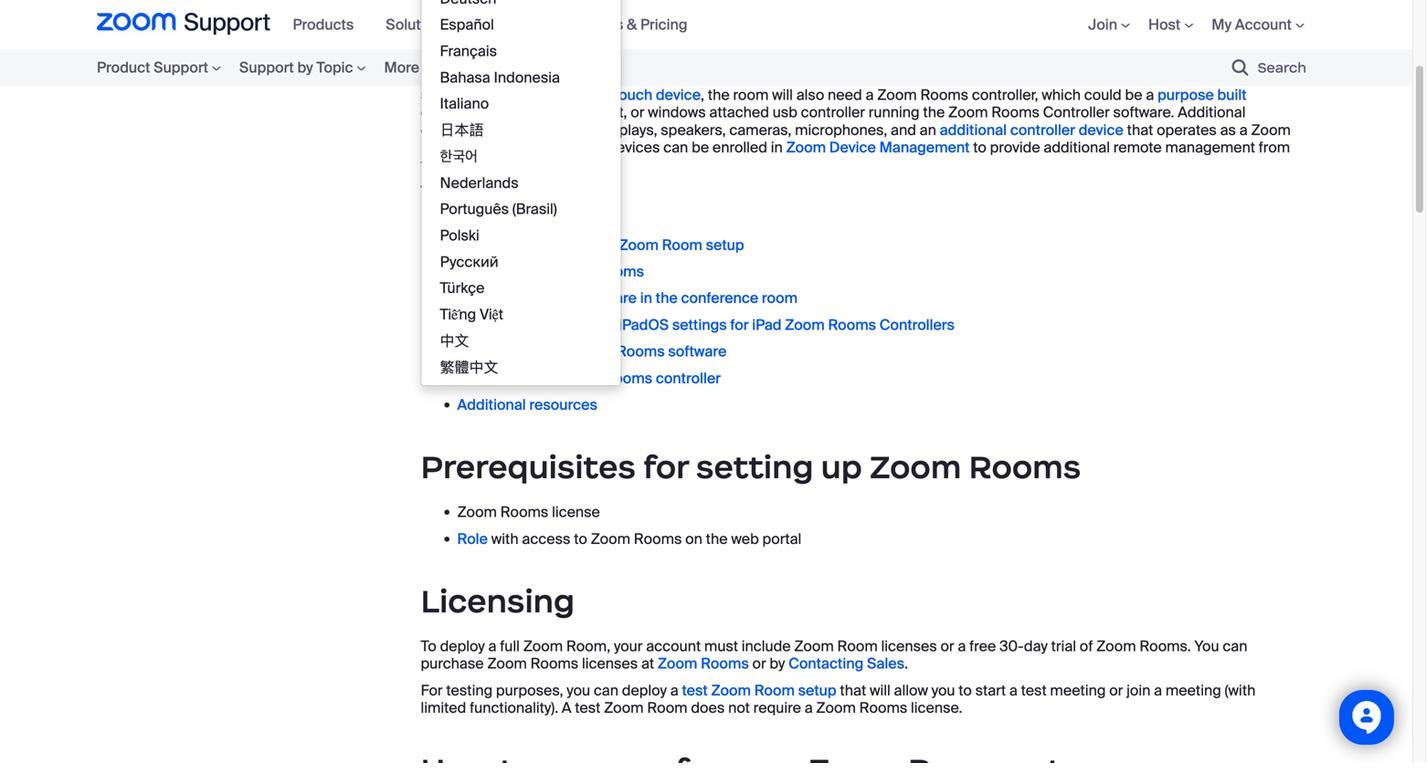 Task type: locate. For each thing, give the bounding box(es) containing it.
you for that will allow you to start a test meeting or join a meeting (with limited functionality). a test zoom room does not require a zoom rooms license.
[[932, 681, 955, 701]]

conference
[[681, 289, 759, 308]]

bahasa
[[440, 68, 490, 87]]

0 horizontal spatial in
[[640, 289, 652, 308]]

to inside zoom rooms license role with access to zoom rooms on the web portal
[[574, 530, 587, 549]]

zoom inside the to provide additional remote management from the zoom web portal.
[[446, 156, 486, 175]]

deploy right the to
[[440, 637, 485, 656]]

1 horizontal spatial will
[[870, 681, 891, 701]]

computer
[[1003, 68, 1068, 87]]

remote down could
[[1114, 138, 1162, 157]]

be left used
[[766, 24, 783, 43]]

windows
[[648, 103, 706, 122]]

meeting down of
[[1050, 681, 1106, 701]]

1 horizontal spatial remote
[[1114, 138, 1162, 157]]

support
[[154, 58, 208, 77], [239, 58, 294, 77], [423, 58, 478, 77], [566, 58, 621, 77]]

português (brasil) link
[[422, 197, 621, 223]]

by inside support by topic link
[[297, 58, 313, 77]]

that
[[742, 6, 768, 25], [1072, 68, 1098, 87], [1127, 120, 1153, 140], [840, 681, 866, 701]]

1 horizontal spatial their
[[646, 41, 676, 60]]

deploy down account
[[622, 681, 667, 701]]

devices
[[606, 138, 660, 157]]

does
[[691, 699, 725, 718]]

your down "how to set up zoom rooms" link
[[541, 289, 570, 308]]

sharing,
[[421, 24, 474, 43]]

test for zoom
[[682, 681, 708, 701]]

remote inside the to provide additional remote management from the zoom web portal.
[[1114, 138, 1162, 157]]

how to prepare for your zoom room setup link
[[457, 236, 744, 255]]

list containing español
[[421, 0, 622, 387]]

2 their from the left
[[646, 41, 676, 60]]

additional down controller,
[[940, 120, 1007, 140]]

1 vertical spatial in
[[640, 289, 652, 308]]

include inside to deploy a full zoom room, your account must include zoom room licenses or a free 30-day trial of zoom rooms. you can purchase zoom rooms licenses at
[[742, 637, 791, 656]]

test right start
[[1021, 681, 1047, 701]]

or right attendees,
[[993, 24, 1006, 43]]

prerequisites for setting up zoom rooms
[[421, 448, 1081, 488]]

0 horizontal spatial licenses
[[582, 655, 638, 674]]

can inside to deploy a full zoom room, your account must include zoom room licenses or a free 30-day trial of zoom rooms. you can purchase zoom rooms licenses at
[[1223, 637, 1248, 656]]

will left the also
[[772, 85, 793, 105]]

0 vertical spatial set
[[494, 289, 517, 308]]

the up this
[[421, 156, 443, 175]]

an right provides
[[833, 6, 850, 25]]

rooms inside , macos, or windows computer that runs the zoom rooms software. unless you using a
[[1203, 68, 1251, 87]]

and left the video
[[478, 24, 503, 43]]

room inside this article covers: licensing how to prepare for your zoom room setup how to set up zoom rooms set up your hardware in the conference room configure optimal ipados settings for ipad zoom rooms controllers set up your zoom rooms software how to use the zoom rooms controller additional resources
[[662, 236, 703, 255]]

français link
[[422, 38, 621, 65]]

1 horizontal spatial additional
[[1178, 103, 1246, 122]]

a right require
[[805, 699, 813, 718]]

in down usb
[[771, 138, 783, 157]]

room left "." on the bottom right of page
[[837, 637, 878, 656]]

software. down the more support 'link'
[[421, 85, 482, 105]]

that left operates in the right top of the page
[[1127, 120, 1153, 140]]

will down sales
[[870, 681, 891, 701]]

menu bar
[[284, 0, 710, 49], [1061, 0, 1316, 49], [97, 49, 685, 86]]

include up portal.
[[525, 120, 574, 140]]

1 vertical spatial additional
[[457, 396, 526, 415]]

for up "how to set up zoom rooms" link
[[564, 236, 583, 255]]

you down "contact"
[[535, 85, 559, 105]]

0 vertical spatial setup
[[706, 236, 744, 255]]

rooms inside to deploy a full zoom room, your account must include zoom room licenses or a free 30-day trial of zoom rooms. you can purchase zoom rooms licenses at
[[531, 655, 579, 674]]

1 vertical spatial and
[[891, 120, 916, 140]]

role link
[[457, 530, 488, 549]]

한국어
[[440, 147, 478, 166]]

an inside , ipad, android tablet, or windows attached usb controller running the zoom rooms controller software. additional equipment can include tv displays, speakers, cameras, microphones, and an
[[920, 120, 936, 140]]

the inside zoom rooms license role with access to zoom rooms on the web portal
[[706, 530, 728, 549]]

device up speakers,
[[656, 85, 701, 105]]

trial
[[1051, 637, 1076, 656]]

1 vertical spatial ipad
[[752, 316, 782, 335]]

1 horizontal spatial device
[[1079, 120, 1124, 140]]

controller
[[421, 103, 486, 122], [801, 103, 865, 122], [1010, 120, 1075, 140], [656, 369, 721, 388]]

0 horizontal spatial will
[[772, 85, 793, 105]]

support inside the more support 'link'
[[423, 58, 478, 77]]

1 horizontal spatial test
[[682, 681, 708, 701]]

requires,
[[497, 68, 556, 87]]

1 vertical spatial how
[[457, 262, 488, 281]]

contacting
[[789, 655, 864, 674]]

0 vertical spatial in
[[771, 138, 783, 157]]

up
[[532, 262, 550, 281], [520, 289, 538, 308], [520, 342, 538, 361], [821, 448, 862, 488]]

1 horizontal spatial an
[[920, 120, 936, 140]]

zoom inside , ipad, android tablet, or windows attached usb controller running the zoom rooms controller software. additional equipment can include tv displays, speakers, cameras, microphones, and an
[[948, 103, 988, 122]]

your
[[586, 236, 616, 255], [541, 289, 570, 308], [541, 342, 570, 361], [614, 637, 643, 656]]

to left set
[[491, 262, 504, 281]]

2 horizontal spatial be
[[1125, 85, 1143, 105]]

0 horizontal spatial additional
[[457, 396, 526, 415]]

1 vertical spatial an
[[920, 120, 936, 140]]

at up for testing purposes, you can deploy a test zoom room setup
[[641, 655, 654, 674]]

set up use in the left of the page
[[494, 342, 517, 361]]

, left macos,
[[857, 68, 861, 87]]

to
[[973, 138, 987, 157], [491, 236, 504, 255], [491, 262, 504, 281], [491, 369, 504, 388], [574, 530, 587, 549], [959, 681, 972, 701]]

0 vertical spatial will
[[772, 85, 793, 105]]

1 vertical spatial will
[[870, 681, 891, 701]]

that operates as a zoom rooms scheduling display. devices can be enrolled in
[[421, 120, 1291, 157]]

the
[[1134, 68, 1156, 87], [708, 85, 730, 105], [923, 103, 945, 122], [421, 156, 443, 175], [656, 289, 678, 308], [536, 369, 558, 388], [706, 530, 728, 549]]

that inside , macos, or windows computer that runs the zoom rooms software. unless you using a
[[1072, 68, 1098, 87]]

0 horizontal spatial be
[[692, 138, 709, 157]]

by
[[297, 58, 313, 77], [770, 655, 785, 674]]

indonesia
[[494, 68, 560, 87]]

this article covers: licensing how to prepare for your zoom room setup how to set up zoom rooms set up your hardware in the conference room configure optimal ipados settings for ipad zoom rooms controllers set up your zoom rooms software how to use the zoom rooms controller additional resources
[[421, 182, 955, 415]]

join
[[1089, 15, 1118, 34]]

2 set from the top
[[494, 342, 517, 361]]

additional up management
[[1178, 103, 1246, 122]]

2 how from the top
[[457, 262, 488, 281]]

3 how from the top
[[457, 369, 488, 388]]

0 vertical spatial how
[[457, 236, 488, 255]]

plans
[[586, 15, 623, 34]]

the right the runs on the right of page
[[1134, 68, 1156, 87]]

solutions
[[386, 15, 450, 34]]

for down "conference"
[[730, 316, 749, 335]]

by up test zoom room setup link
[[770, 655, 785, 674]]

1 vertical spatial setup
[[798, 681, 837, 701]]

minimum,
[[576, 68, 643, 87]]

español français bahasa indonesia italiano 日本語 한국어 nederlands português (brasil) polski русский türkçe tiếng việt 中文 繁體中文
[[440, 15, 560, 377]]

1 horizontal spatial web
[[731, 530, 759, 549]]

1 their from the left
[[498, 41, 529, 60]]

1 vertical spatial device
[[1079, 120, 1124, 140]]

how down 中文
[[457, 369, 488, 388]]

deploy
[[440, 637, 485, 656], [622, 681, 667, 701]]

, inside , ipad, android tablet, or windows attached usb controller running the zoom rooms controller software. additional equipment can include tv displays, speakers, cameras, microphones, and an
[[486, 103, 489, 122]]

1 horizontal spatial meeting
[[1166, 681, 1222, 701]]

1 set from the top
[[494, 289, 517, 308]]

and down touch device , the room will also need a zoom rooms controller, which could be a
[[891, 120, 916, 140]]

licensing down article
[[457, 209, 523, 228]]

1 horizontal spatial software.
[[1113, 103, 1175, 122]]

day
[[1024, 637, 1048, 656]]

2 horizontal spatial test
[[1021, 681, 1047, 701]]

30-
[[1000, 637, 1024, 656]]

0 vertical spatial deploy
[[440, 637, 485, 656]]

0 vertical spatial remote
[[1010, 24, 1058, 43]]

1 horizontal spatial you
[[567, 681, 590, 701]]

from right as
[[1259, 138, 1290, 157]]

the right on
[[706, 530, 728, 549]]

up down configure
[[520, 342, 538, 361]]

setup down contacting
[[798, 681, 837, 701]]

controllers
[[880, 316, 955, 335]]

could
[[1084, 85, 1122, 105]]

,
[[820, 68, 824, 87], [857, 68, 861, 87], [701, 85, 704, 105], [486, 103, 489, 122]]

additional down controller
[[1044, 138, 1110, 157]]

(with
[[1225, 681, 1256, 701]]

ipad inside this article covers: licensing how to prepare for your zoom room setup how to set up zoom rooms set up your hardware in the conference room configure optimal ipados settings for ipad zoom rooms controllers set up your zoom rooms software how to use the zoom rooms controller additional resources
[[752, 316, 782, 335]]

remote up 'computer'
[[1010, 24, 1058, 43]]

host
[[1149, 15, 1181, 34]]

a right need on the right top
[[866, 85, 874, 105]]

1 horizontal spatial additional
[[1044, 138, 1110, 157]]

you
[[535, 85, 559, 105], [567, 681, 590, 701], [932, 681, 955, 701]]

meeting
[[1050, 681, 1106, 701], [1166, 681, 1222, 701]]

and
[[478, 24, 503, 43], [891, 120, 916, 140]]

can up (with
[[1223, 637, 1248, 656]]

the up ipados
[[656, 289, 678, 308]]

can inside that operates as a zoom rooms scheduling display. devices can be enrolled in
[[664, 138, 688, 157]]

android
[[529, 103, 582, 122]]

a left free
[[958, 637, 966, 656]]

0 vertical spatial an
[[833, 6, 850, 25]]

resources
[[482, 15, 554, 34]]

that inside that operates as a zoom rooms scheduling display. devices can be enrolled in
[[1127, 120, 1153, 140]]

support inside the product support link
[[154, 58, 208, 77]]

remote
[[1010, 24, 1058, 43], [1114, 138, 1162, 157]]

or left free
[[941, 637, 955, 656]]

licenses up allow at the bottom right
[[881, 637, 937, 656]]

1 horizontal spatial deploy
[[622, 681, 667, 701]]

to left the provide at the right of page
[[973, 138, 987, 157]]

room right &
[[651, 6, 687, 25]]

built
[[1218, 85, 1247, 105]]

device
[[656, 85, 701, 105], [1079, 120, 1124, 140]]

0 horizontal spatial their
[[498, 41, 529, 60]]

be inside zoom rooms is a software-based room system that provides an integrated experience for audio conferencing, wireless screen sharing, and video conferencing. zoom rooms can be used for room-only attendees, or remote attendees joining from another room, from their desktop, or from their mobile device.
[[766, 24, 783, 43]]

1 horizontal spatial include
[[742, 637, 791, 656]]

a right start
[[1010, 681, 1018, 701]]

or inside , ipad, android tablet, or windows attached usb controller running the zoom rooms controller software. additional equipment can include tv displays, speakers, cameras, microphones, and an
[[631, 103, 645, 122]]

to down licensing link
[[491, 236, 504, 255]]

start
[[976, 681, 1006, 701]]

0 horizontal spatial an
[[833, 6, 850, 25]]

0 vertical spatial ipad
[[828, 68, 857, 87]]

my
[[1212, 15, 1232, 34]]

include up test zoom room setup link
[[742, 637, 791, 656]]

a left full
[[488, 637, 497, 656]]

software
[[668, 342, 727, 361]]

controller inside this article covers: licensing how to prepare for your zoom room setup how to set up zoom rooms set up your hardware in the conference room configure optimal ipados settings for ipad zoom rooms controllers set up your zoom rooms software how to use the zoom rooms controller additional resources
[[656, 369, 721, 388]]

zoom support image
[[97, 13, 270, 37]]

for left audio
[[1005, 6, 1023, 25]]

, left ipad,
[[486, 103, 489, 122]]

or left join
[[1109, 681, 1123, 701]]

remote inside zoom rooms is a software-based room system that provides an integrated experience for audio conferencing, wireless screen sharing, and video conferencing. zoom rooms can be used for room-only attendees, or remote attendees joining from another room, from their desktop, or from their mobile device.
[[1010, 24, 1058, 43]]

that inside that will allow you to start a test meeting or join a meeting (with limited functionality). a test zoom room does not require a zoom rooms license.
[[840, 681, 866, 701]]

test right a
[[575, 699, 601, 718]]

0 vertical spatial be
[[766, 24, 783, 43]]

with
[[491, 530, 519, 549]]

room inside this article covers: licensing how to prepare for your zoom room setup how to set up zoom rooms set up your hardware in the conference room configure optimal ipados settings for ipad zoom rooms controllers set up your zoom rooms software how to use the zoom rooms controller additional resources
[[762, 289, 798, 308]]

additional controller device link
[[940, 120, 1124, 140]]

2 vertical spatial how
[[457, 369, 488, 388]]

1 vertical spatial licensing
[[421, 582, 575, 622]]

a right using
[[602, 85, 611, 105]]

resources
[[529, 396, 597, 415]]

controller inside purpose built controller
[[421, 103, 486, 122]]

rooms inside that operates as a zoom rooms scheduling display. devices can be enrolled in
[[421, 138, 469, 157]]

management
[[880, 138, 970, 157]]

be
[[766, 24, 783, 43], [1125, 85, 1143, 105], [692, 138, 709, 157]]

0 vertical spatial web
[[489, 156, 517, 175]]

to left use in the left of the page
[[491, 369, 504, 388]]

setup inside this article covers: licensing how to prepare for your zoom room setup how to set up zoom rooms set up your hardware in the conference room configure optimal ipados settings for ipad zoom rooms controllers set up your zoom rooms software how to use the zoom rooms controller additional resources
[[706, 236, 744, 255]]

can down italiano link
[[497, 120, 522, 140]]

0 horizontal spatial setup
[[706, 236, 744, 255]]

the up management
[[923, 103, 945, 122]]

displays,
[[599, 120, 657, 140]]

their down pricing
[[646, 41, 676, 60]]

software. inside , macos, or windows computer that runs the zoom rooms software. unless you using a
[[421, 85, 482, 105]]

room left does
[[647, 699, 688, 718]]

support inside contact support link
[[566, 58, 621, 77]]

1 vertical spatial remote
[[1114, 138, 1162, 157]]

can
[[737, 24, 762, 43], [497, 120, 522, 140], [664, 138, 688, 157], [1223, 637, 1248, 656], [594, 681, 619, 701]]

setup up "conference"
[[706, 236, 744, 255]]

licenses up for testing purposes, you can deploy a test zoom room setup
[[582, 655, 638, 674]]

0 horizontal spatial additional
[[940, 120, 1007, 140]]

0 vertical spatial at
[[559, 68, 572, 87]]

used
[[787, 24, 820, 43]]

1 horizontal spatial in
[[771, 138, 783, 157]]

how down licensing link
[[457, 236, 488, 255]]

a right as
[[1240, 120, 1248, 140]]

licensing link
[[457, 209, 523, 228]]

you inside that will allow you to start a test meeting or join a meeting (with limited functionality). a test zoom room does not require a zoom rooms license.
[[932, 681, 955, 701]]

0 horizontal spatial you
[[535, 85, 559, 105]]

2 horizontal spatial you
[[932, 681, 955, 701]]

that up device.
[[742, 6, 768, 25]]

conferencing,
[[1067, 6, 1160, 25]]

can inside , ipad, android tablet, or windows attached usb controller running the zoom rooms controller software. additional equipment can include tv displays, speakers, cameras, microphones, and an
[[497, 120, 522, 140]]

additional down use in the left of the page
[[457, 396, 526, 415]]

1 horizontal spatial be
[[766, 24, 783, 43]]

include inside , ipad, android tablet, or windows attached usb controller running the zoom rooms controller software. additional equipment can include tv displays, speakers, cameras, microphones, and an
[[525, 120, 574, 140]]

sales
[[867, 655, 905, 674]]

in inside this article covers: licensing how to prepare for your zoom room setup how to set up zoom rooms set up your hardware in the conference room configure optimal ipados settings for ipad zoom rooms controllers set up your zoom rooms software how to use the zoom rooms controller additional resources
[[640, 289, 652, 308]]

their down resources
[[498, 41, 529, 60]]

a right join
[[1154, 681, 1162, 701]]

1 horizontal spatial and
[[891, 120, 916, 140]]

set down set
[[494, 289, 517, 308]]

contact
[[509, 58, 563, 77]]

and inside , ipad, android tablet, or windows attached usb controller running the zoom rooms controller software. additional equipment can include tv displays, speakers, cameras, microphones, and an
[[891, 120, 916, 140]]

0 vertical spatial and
[[478, 24, 503, 43]]

room up set up your hardware in the conference room link
[[662, 236, 703, 255]]

1 vertical spatial be
[[1125, 85, 1143, 105]]

experience
[[926, 6, 1001, 25]]

that left the runs on the right of page
[[1072, 68, 1098, 87]]

0 horizontal spatial remote
[[1010, 24, 1058, 43]]

or inside to deploy a full zoom room, your account must include zoom room licenses or a free 30-day trial of zoom rooms. you can purchase zoom rooms licenses at
[[941, 637, 955, 656]]

purpose built controller
[[421, 85, 1247, 122]]

support inside support by topic link
[[239, 58, 294, 77]]

each
[[421, 68, 455, 87]]

0 horizontal spatial by
[[297, 58, 313, 77]]

1 vertical spatial by
[[770, 655, 785, 674]]

0 vertical spatial additional
[[1178, 103, 1246, 122]]

support for product support
[[154, 58, 208, 77]]

0 horizontal spatial deploy
[[440, 637, 485, 656]]

0 horizontal spatial device
[[656, 85, 701, 105]]

or inside , macos, or windows computer that runs the zoom rooms software. unless you using a
[[921, 68, 935, 87]]

to down license
[[574, 530, 587, 549]]

1 vertical spatial web
[[731, 530, 759, 549]]

can up zoom rooms appliance link
[[737, 24, 762, 43]]

4 support from the left
[[566, 58, 621, 77]]

be left enrolled
[[692, 138, 709, 157]]

web inside zoom rooms license role with access to zoom rooms on the web portal
[[731, 530, 759, 549]]

2 vertical spatial be
[[692, 138, 709, 157]]

0 horizontal spatial meeting
[[1050, 681, 1106, 701]]

0 horizontal spatial web
[[489, 156, 517, 175]]

0 vertical spatial device
[[656, 85, 701, 105]]

1 vertical spatial include
[[742, 637, 791, 656]]

or right macos,
[[921, 68, 935, 87]]

management
[[1165, 138, 1255, 157]]

to
[[421, 637, 437, 656]]

1 support from the left
[[154, 58, 208, 77]]

windows
[[938, 68, 999, 87]]

1 vertical spatial set
[[494, 342, 517, 361]]

zoom rooms link
[[658, 655, 749, 674]]

italiano link
[[422, 91, 621, 118]]

to inside that will allow you to start a test meeting or join a meeting (with limited functionality). a test zoom room does not require a zoom rooms license.
[[959, 681, 972, 701]]

at down desktop,
[[559, 68, 572, 87]]

list item
[[422, 0, 621, 12]]

an inside zoom rooms is a software-based room system that provides an integrated experience for audio conferencing, wireless screen sharing, and video conferencing. zoom rooms can be used for room-only attendees, or remote attendees joining from another room, from their desktop, or from their mobile device.
[[833, 6, 850, 25]]

additional controller device
[[940, 120, 1124, 140]]

0 vertical spatial licensing
[[457, 209, 523, 228]]

a left does
[[670, 681, 679, 701]]

need
[[828, 85, 862, 105]]

tv
[[578, 120, 596, 140]]

device down could
[[1079, 120, 1124, 140]]

0 horizontal spatial include
[[525, 120, 574, 140]]

1 horizontal spatial at
[[641, 655, 654, 674]]

2 support from the left
[[239, 58, 294, 77]]

setup
[[706, 236, 744, 255], [798, 681, 837, 701]]

3 support from the left
[[423, 58, 478, 77]]

from
[[1181, 24, 1213, 43], [463, 41, 495, 60], [611, 41, 642, 60], [1259, 138, 1290, 157]]

controller,
[[972, 85, 1038, 105]]

1 vertical spatial at
[[641, 655, 654, 674]]

0 vertical spatial include
[[525, 120, 574, 140]]

you right allow at the bottom right
[[932, 681, 955, 701]]

licenses
[[881, 637, 937, 656], [582, 655, 638, 674]]

additional inside , ipad, android tablet, or windows attached usb controller running the zoom rooms controller software. additional equipment can include tv displays, speakers, cameras, microphones, and an
[[1178, 103, 1246, 122]]

1 vertical spatial deploy
[[622, 681, 667, 701]]

test down zoom rooms link
[[682, 681, 708, 701]]

products
[[293, 15, 354, 34]]

or right 'tablet,'
[[631, 103, 645, 122]]

list
[[421, 0, 622, 387]]

from right host
[[1181, 24, 1213, 43]]

be inside that operates as a zoom rooms scheduling display. devices can be enrolled in
[[692, 138, 709, 157]]

your right room,
[[614, 637, 643, 656]]

tiếng việt link
[[422, 302, 621, 328]]

nederlands
[[440, 173, 519, 193]]

1 how from the top
[[457, 236, 488, 255]]

room right "conference"
[[762, 289, 798, 308]]

0 horizontal spatial ipad
[[752, 316, 782, 335]]

0 horizontal spatial and
[[478, 24, 503, 43]]

software. down the runs on the right of page
[[1113, 103, 1175, 122]]

0 vertical spatial by
[[297, 58, 313, 77]]

0 horizontal spatial software.
[[421, 85, 482, 105]]

search image
[[1232, 59, 1249, 76], [1232, 59, 1249, 76]]



Task type: vqa. For each thing, say whether or not it's contained in the screenshot.
Press 6 results button
no



Task type: describe. For each thing, give the bounding box(es) containing it.
and inside zoom rooms is a software-based room system that provides an integrated experience for audio conferencing, wireless screen sharing, and video conferencing. zoom rooms can be used for room-only attendees, or remote attendees joining from another room, from their desktop, or from their mobile device.
[[478, 24, 503, 43]]

plans & pricing
[[586, 15, 688, 34]]

of
[[1080, 637, 1093, 656]]

1 horizontal spatial setup
[[798, 681, 837, 701]]

español link
[[422, 12, 621, 38]]

runs
[[1101, 68, 1131, 87]]

you inside , macos, or windows computer that runs the zoom rooms software. unless you using a
[[535, 85, 559, 105]]

中文 link
[[422, 328, 621, 355]]

my account
[[1212, 15, 1292, 34]]

conferencing.
[[547, 24, 639, 43]]

your up 'hardware'
[[586, 236, 616, 255]]

provide
[[990, 138, 1040, 157]]

in inside that operates as a zoom rooms scheduling display. devices can be enrolled in
[[771, 138, 783, 157]]

operates
[[1157, 120, 1217, 140]]

limited
[[421, 699, 466, 718]]

you for for testing purposes, you can deploy a test zoom room setup
[[567, 681, 590, 701]]

the inside the to provide additional remote management from the zoom web portal.
[[421, 156, 443, 175]]

controller
[[1043, 103, 1110, 122]]

繁體中文
[[440, 358, 498, 377]]

0 horizontal spatial at
[[559, 68, 572, 87]]

for right used
[[823, 24, 841, 43]]

additional inside the to provide additional remote management from the zoom web portal.
[[1044, 138, 1110, 157]]

1 horizontal spatial by
[[770, 655, 785, 674]]

room down français at the left top of the page
[[458, 68, 494, 87]]

testing
[[446, 681, 493, 701]]

a left purpose
[[1146, 85, 1154, 105]]

as
[[1220, 120, 1236, 140]]

enrolled
[[713, 138, 768, 157]]

can inside zoom rooms is a software-based room system that provides an integrated experience for audio conferencing, wireless screen sharing, and video conferencing. zoom rooms can be used for room-only attendees, or remote attendees joining from another room, from their desktop, or from their mobile device.
[[737, 24, 762, 43]]

software. inside , ipad, android tablet, or windows attached usb controller running the zoom rooms controller software. additional equipment can include tv displays, speakers, cameras, microphones, and an
[[1113, 103, 1175, 122]]

at inside to deploy a full zoom room, your account must include zoom room licenses or a free 30-day trial of zoom rooms. you can purchase zoom rooms licenses at
[[641, 655, 654, 674]]

room inside that will allow you to start a test meeting or join a meeting (with limited functionality). a test zoom room does not require a zoom rooms license.
[[647, 699, 688, 718]]

the inside , macos, or windows computer that runs the zoom rooms software. unless you using a
[[1134, 68, 1156, 87]]

1 horizontal spatial ipad
[[828, 68, 857, 87]]

running
[[869, 103, 920, 122]]

speakers,
[[661, 120, 726, 140]]

for up zoom rooms license role with access to zoom rooms on the web portal
[[643, 448, 689, 488]]

zoom inside , macos, or windows computer that runs the zoom rooms software. unless you using a
[[1160, 68, 1199, 87]]

, left ipad 'link'
[[820, 68, 824, 87]]

can right a
[[594, 681, 619, 701]]

0 horizontal spatial test
[[575, 699, 601, 718]]

each room requires, at minimum, a zoom rooms appliance , ipad
[[421, 68, 857, 87]]

menu bar containing product support
[[97, 49, 685, 86]]

menu bar containing join
[[1061, 0, 1316, 49]]

room inside zoom rooms is a software-based room system that provides an integrated experience for audio conferencing, wireless screen sharing, and video conferencing. zoom rooms can be used for room-only attendees, or remote attendees joining from another room, from their desktop, or from their mobile device.
[[651, 6, 687, 25]]

2 meeting from the left
[[1166, 681, 1222, 701]]

touch
[[614, 85, 653, 105]]

room-
[[845, 24, 887, 43]]

zoom rooms license role with access to zoom rooms on the web portal
[[457, 503, 802, 549]]

a right minimum,
[[646, 68, 654, 87]]

the up speakers,
[[708, 85, 730, 105]]

room inside to deploy a full zoom room, your account must include zoom room licenses or a free 30-day trial of zoom rooms. you can purchase zoom rooms licenses at
[[837, 637, 878, 656]]

set up your hardware in the conference room link
[[494, 289, 798, 308]]

configure
[[494, 316, 561, 335]]

desktop,
[[532, 41, 590, 60]]

plans & pricing link
[[586, 15, 701, 34]]

which
[[1042, 85, 1081, 105]]

hardware
[[574, 289, 637, 308]]

menu bar containing products
[[284, 0, 710, 49]]

room up cameras,
[[733, 85, 769, 105]]

1 meeting from the left
[[1050, 681, 1106, 701]]

device.
[[729, 41, 777, 60]]

your inside to deploy a full zoom room, your account must include zoom room licenses or a free 30-day trial of zoom rooms. you can purchase zoom rooms licenses at
[[614, 637, 643, 656]]

polski
[[440, 226, 479, 245]]

ipados
[[619, 316, 669, 335]]

resources link
[[482, 15, 568, 34]]

to inside the to provide additional remote management from the zoom web portal.
[[973, 138, 987, 157]]

the right use in the left of the page
[[536, 369, 558, 388]]

support for more support
[[423, 58, 478, 77]]

solutions link
[[386, 15, 463, 34]]

macos,
[[864, 68, 917, 87]]

use
[[508, 369, 532, 388]]

provides
[[772, 6, 830, 25]]

additional inside this article covers: licensing how to prepare for your zoom room setup how to set up zoom rooms set up your hardware in the conference room configure optimal ipados settings for ipad zoom rooms controllers set up your zoom rooms software how to use the zoom rooms controller additional resources
[[457, 396, 526, 415]]

support for contact support
[[566, 58, 621, 77]]

equipment
[[421, 120, 494, 140]]

license.
[[911, 699, 963, 718]]

test zoom room setup link
[[682, 681, 837, 701]]

require
[[754, 699, 801, 718]]

only
[[887, 24, 914, 43]]

1 horizontal spatial licenses
[[881, 637, 937, 656]]

account
[[1235, 15, 1292, 34]]

your down configure
[[541, 342, 570, 361]]

not
[[728, 699, 750, 718]]

up up configure
[[520, 289, 538, 308]]

, inside , macos, or windows computer that runs the zoom rooms software. unless you using a
[[857, 68, 861, 87]]

device
[[829, 138, 876, 157]]

product support link
[[97, 55, 230, 80]]

the inside , ipad, android tablet, or windows attached usb controller running the zoom rooms controller software. additional equipment can include tv displays, speakers, cameras, microphones, and an
[[923, 103, 945, 122]]

support by topic
[[239, 58, 353, 77]]

español
[[440, 15, 494, 34]]

allow
[[894, 681, 928, 701]]

products link
[[293, 15, 368, 34]]

zoom rooms or by contacting sales .
[[658, 655, 908, 674]]

that will allow you to start a test meeting or join a meeting (with limited functionality). a test zoom room does not require a zoom rooms license.
[[421, 681, 1256, 718]]

a inside that operates as a zoom rooms scheduling display. devices can be enrolled in
[[1240, 120, 1248, 140]]

việt
[[480, 305, 503, 324]]

русский
[[440, 253, 499, 272]]

unless
[[485, 85, 532, 105]]

mobile
[[680, 41, 726, 60]]

ipad,
[[493, 103, 525, 122]]

topic
[[317, 58, 353, 77]]

italiano
[[440, 94, 489, 114]]

based
[[606, 6, 648, 25]]

search
[[1258, 59, 1307, 76]]

will inside that will allow you to start a test meeting or join a meeting (with limited functionality). a test zoom room does not require a zoom rooms license.
[[870, 681, 891, 701]]

or up test zoom room setup link
[[752, 655, 766, 674]]

touch device link
[[614, 85, 701, 105]]

my account link
[[1212, 15, 1305, 34]]

role
[[457, 530, 488, 549]]

up right the 'setting'
[[821, 448, 862, 488]]

that inside zoom rooms is a software-based room system that provides an integrated experience for audio conferencing, wireless screen sharing, and video conferencing. zoom rooms can be used for room-only attendees, or remote attendees joining from another room, from their desktop, or from their mobile device.
[[742, 6, 768, 25]]

join link
[[1089, 15, 1130, 34]]

or down the plans
[[594, 41, 607, 60]]

from inside the to provide additional remote management from the zoom web portal.
[[1259, 138, 1290, 157]]

rooms inside , ipad, android tablet, or windows attached usb controller running the zoom rooms controller software. additional equipment can include tv displays, speakers, cameras, microphones, and an
[[992, 103, 1040, 122]]

up right set
[[532, 262, 550, 281]]

portal
[[763, 530, 802, 549]]

cameras,
[[729, 120, 792, 140]]

日本語 link
[[422, 118, 621, 144]]

from down &
[[611, 41, 642, 60]]

ipad link
[[828, 68, 857, 87]]

français
[[440, 42, 497, 61]]

português
[[440, 200, 509, 219]]

video
[[507, 24, 543, 43]]

zoom rooms appliance link
[[658, 68, 820, 87]]

attached
[[709, 103, 769, 122]]

or inside that will allow you to start a test meeting or join a meeting (with limited functionality). a test zoom room does not require a zoom rooms license.
[[1109, 681, 1123, 701]]

this
[[421, 182, 448, 201]]

web inside the to provide additional remote management from the zoom web portal.
[[489, 156, 517, 175]]

zoom rooms is a software-based room system that provides an integrated experience for audio conferencing, wireless screen sharing, and video conferencing. zoom rooms can be used for room-only attendees, or remote attendees joining from another room, from their desktop, or from their mobile device.
[[421, 6, 1268, 60]]

zoom device management
[[786, 138, 970, 157]]

, up speakers,
[[701, 85, 704, 105]]

zoom inside that operates as a zoom rooms scheduling display. devices can be enrolled in
[[1251, 120, 1291, 140]]

for
[[421, 681, 443, 701]]

access
[[522, 530, 571, 549]]

licensing inside this article covers: licensing how to prepare for your zoom room setup how to set up zoom rooms set up your hardware in the conference room configure optimal ipados settings for ipad zoom rooms controllers set up your zoom rooms software how to use the zoom rooms controller additional resources
[[457, 209, 523, 228]]

rooms inside that will allow you to start a test meeting or join a meeting (with limited functionality). a test zoom room does not require a zoom rooms license.
[[860, 699, 908, 718]]

search button
[[1206, 49, 1316, 86]]

host link
[[1149, 15, 1194, 34]]

a inside zoom rooms is a software-based room system that provides an integrated experience for audio conferencing, wireless screen sharing, and video conferencing. zoom rooms can be used for room-only attendees, or remote attendees joining from another room, from their desktop, or from their mobile device.
[[530, 6, 538, 25]]

a inside , macos, or windows computer that runs the zoom rooms software. unless you using a
[[602, 85, 611, 105]]

covers:
[[497, 182, 546, 201]]

article
[[452, 182, 494, 201]]

from down español
[[463, 41, 495, 60]]

日本語
[[440, 121, 484, 140]]

controller inside , ipad, android tablet, or windows attached usb controller running the zoom rooms controller software. additional equipment can include tv displays, speakers, cameras, microphones, and an
[[801, 103, 865, 122]]

test for meeting
[[1021, 681, 1047, 701]]

prerequisites
[[421, 448, 636, 488]]

room down zoom rooms or by contacting sales .
[[754, 681, 795, 701]]

deploy inside to deploy a full zoom room, your account must include zoom room licenses or a free 30-day trial of zoom rooms. you can purchase zoom rooms licenses at
[[440, 637, 485, 656]]



